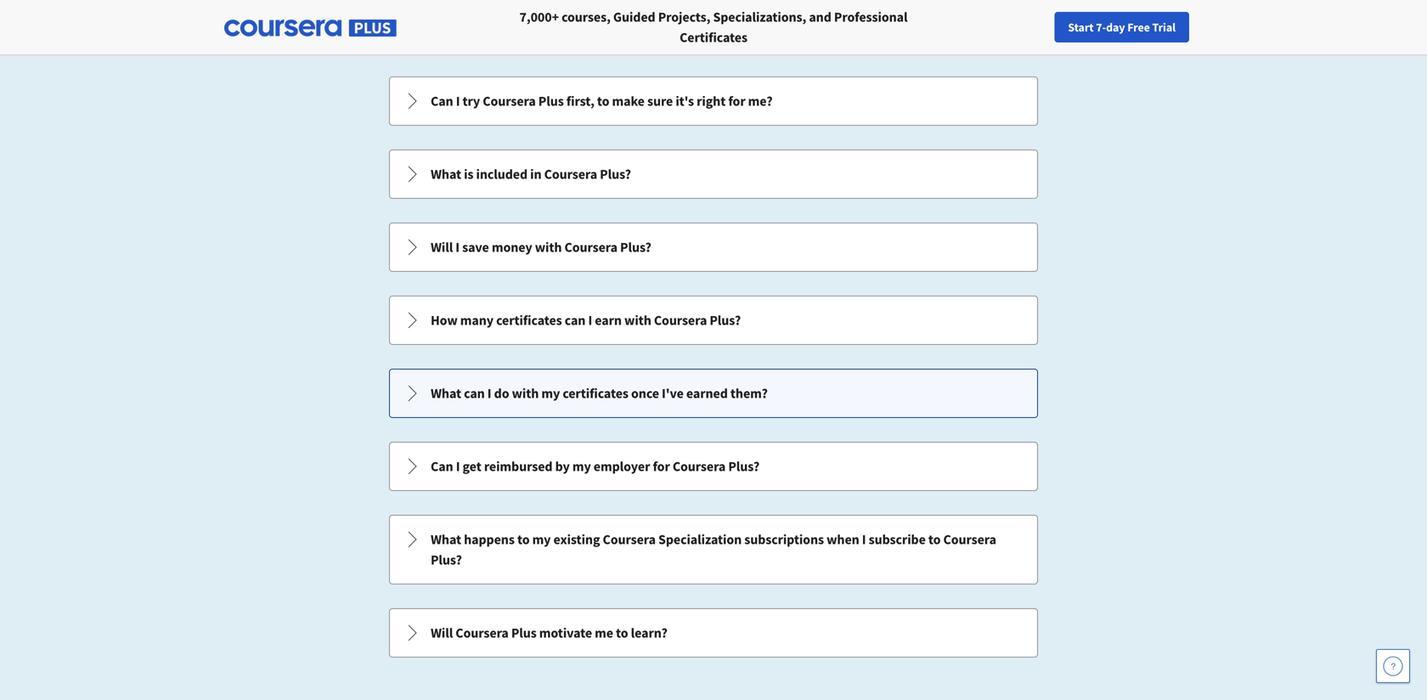 Task type: describe. For each thing, give the bounding box(es) containing it.
do
[[494, 385, 509, 402]]

coursera up specialization
[[673, 458, 726, 475]]

1 horizontal spatial can
[[565, 312, 586, 329]]

earned
[[686, 385, 728, 402]]

what for what can i do with my certificates once i've earned them?
[[431, 385, 461, 402]]

can i try coursera plus first, to make sure it's right for me? button
[[390, 77, 1037, 125]]

coursera right subscribe
[[944, 531, 997, 548]]

my for certificates
[[542, 385, 560, 402]]

subscribe
[[869, 531, 926, 548]]

1 vertical spatial certificates
[[563, 385, 629, 402]]

specializations,
[[713, 8, 807, 25]]

list containing can i try coursera plus first, to make sure it's right for me?
[[387, 75, 1040, 659]]

subscriptions
[[745, 531, 824, 548]]

start 7-day free trial
[[1068, 20, 1176, 35]]

sure
[[647, 93, 673, 110]]

can for can i get reimbursed by my employer for coursera plus?
[[431, 458, 453, 475]]

what for what is included in coursera plus?
[[431, 166, 461, 183]]

new
[[1114, 20, 1137, 35]]

right
[[697, 93, 726, 110]]

i inside will i save money with coursera plus? dropdown button
[[456, 239, 460, 256]]

try
[[463, 93, 480, 110]]

coursera right earn
[[654, 312, 707, 329]]

when
[[827, 531, 860, 548]]

specialization
[[659, 531, 742, 548]]

1 vertical spatial with
[[625, 312, 651, 329]]

motivate
[[539, 624, 592, 641]]

learn?
[[631, 624, 668, 641]]

certificates
[[680, 29, 748, 46]]

for inside 'can i try coursera plus first, to make sure it's right for me?' dropdown button
[[728, 93, 746, 110]]

to right happens
[[517, 531, 530, 548]]

7,000+
[[520, 8, 559, 25]]

to inside dropdown button
[[597, 93, 610, 110]]

can for can i try coursera plus first, to make sure it's right for me?
[[431, 93, 453, 110]]

by
[[555, 458, 570, 475]]

for inside 'can i get reimbursed by my employer for coursera plus?' dropdown button
[[653, 458, 670, 475]]

many
[[460, 312, 494, 329]]

day
[[1106, 20, 1125, 35]]

money
[[492, 239, 532, 256]]

i inside what happens to my existing coursera specialization subscriptions when i subscribe to coursera plus?
[[862, 531, 866, 548]]

save
[[462, 239, 489, 256]]

what for what happens to my existing coursera specialization subscriptions when i subscribe to coursera plus?
[[431, 531, 461, 548]]

7,000+ courses, guided projects, specializations, and professional certificates
[[520, 8, 908, 46]]

start 7-day free trial button
[[1055, 12, 1190, 42]]

will coursera plus motivate me to learn? button
[[390, 609, 1037, 657]]

and
[[809, 8, 832, 25]]

i've
[[662, 385, 684, 402]]

courses,
[[562, 8, 611, 25]]

included
[[476, 166, 528, 183]]

free
[[1128, 20, 1150, 35]]

reimbursed
[[484, 458, 553, 475]]



Task type: locate. For each thing, give the bounding box(es) containing it.
0 vertical spatial for
[[728, 93, 746, 110]]

to right the me
[[616, 624, 628, 641]]

1 horizontal spatial for
[[728, 93, 746, 110]]

will inside dropdown button
[[431, 624, 453, 641]]

employer
[[594, 458, 650, 475]]

can
[[431, 93, 453, 110], [431, 458, 453, 475]]

i inside what can i do with my certificates once i've earned them? dropdown button
[[488, 385, 492, 402]]

with right "do"
[[512, 385, 539, 402]]

plus?
[[600, 166, 631, 183], [620, 239, 652, 256], [710, 312, 741, 329], [728, 458, 760, 475], [431, 551, 462, 568]]

in
[[530, 166, 542, 183]]

2 vertical spatial with
[[512, 385, 539, 402]]

1 will from the top
[[431, 239, 453, 256]]

what can i do with my certificates once i've earned them? button
[[390, 370, 1037, 417]]

for left the me?
[[728, 93, 746, 110]]

plus inside dropdown button
[[539, 93, 564, 110]]

7-
[[1096, 20, 1106, 35]]

will i save money with coursera plus? button
[[390, 223, 1037, 271]]

will inside dropdown button
[[431, 239, 453, 256]]

to right subscribe
[[929, 531, 941, 548]]

i left earn
[[588, 312, 592, 329]]

1 vertical spatial my
[[573, 458, 591, 475]]

with right earn
[[625, 312, 651, 329]]

what happens to my existing coursera specialization subscriptions when i subscribe to coursera plus?
[[431, 531, 997, 568]]

certificates
[[496, 312, 562, 329], [563, 385, 629, 402]]

them?
[[731, 385, 768, 402]]

help center image
[[1383, 656, 1404, 676]]

None search field
[[234, 11, 641, 45]]

what left is
[[431, 166, 461, 183]]

with
[[535, 239, 562, 256], [625, 312, 651, 329], [512, 385, 539, 402]]

projects,
[[658, 8, 711, 25]]

find
[[1065, 20, 1087, 35]]

professional
[[834, 8, 908, 25]]

1 vertical spatial for
[[653, 458, 670, 475]]

certificates right "many" at the top
[[496, 312, 562, 329]]

2 what from the top
[[431, 385, 461, 402]]

i
[[456, 93, 460, 110], [456, 239, 460, 256], [588, 312, 592, 329], [488, 385, 492, 402], [456, 458, 460, 475], [862, 531, 866, 548]]

start
[[1068, 20, 1094, 35]]

can inside dropdown button
[[431, 93, 453, 110]]

0 horizontal spatial can
[[464, 385, 485, 402]]

1 vertical spatial what
[[431, 385, 461, 402]]

i left "do"
[[488, 385, 492, 402]]

coursera left 'motivate' at bottom left
[[456, 624, 509, 641]]

0 horizontal spatial plus
[[511, 624, 537, 641]]

1 vertical spatial can
[[431, 458, 453, 475]]

career
[[1139, 20, 1172, 35]]

0 vertical spatial certificates
[[496, 312, 562, 329]]

2 vertical spatial my
[[532, 531, 551, 548]]

how many certificates can i earn with coursera plus? button
[[390, 297, 1037, 344]]

i inside how many certificates can i earn with coursera plus? dropdown button
[[588, 312, 592, 329]]

will coursera plus motivate me to learn?
[[431, 624, 668, 641]]

my for employer
[[573, 458, 591, 475]]

my left existing
[[532, 531, 551, 548]]

happens
[[464, 531, 515, 548]]

existing
[[554, 531, 600, 548]]

your
[[1089, 20, 1112, 35]]

my right by
[[573, 458, 591, 475]]

with right money
[[535, 239, 562, 256]]

to inside dropdown button
[[616, 624, 628, 641]]

plus
[[539, 93, 564, 110], [511, 624, 537, 641]]

coursera right try
[[483, 93, 536, 110]]

can i get reimbursed by my employer for coursera plus?
[[431, 458, 760, 475]]

once
[[631, 385, 659, 402]]

my inside what happens to my existing coursera specialization subscriptions when i subscribe to coursera plus?
[[532, 531, 551, 548]]

guided
[[613, 8, 656, 25]]

what is included in coursera plus?
[[431, 166, 631, 183]]

3 what from the top
[[431, 531, 461, 548]]

find your new career link
[[1057, 17, 1180, 38]]

0 vertical spatial can
[[431, 93, 453, 110]]

coursera inside dropdown button
[[483, 93, 536, 110]]

can left try
[[431, 93, 453, 110]]

for right employer
[[653, 458, 670, 475]]

will
[[431, 239, 453, 256], [431, 624, 453, 641]]

can inside dropdown button
[[431, 458, 453, 475]]

i left save
[[456, 239, 460, 256]]

0 vertical spatial plus
[[539, 93, 564, 110]]

for
[[728, 93, 746, 110], [653, 458, 670, 475]]

what is included in coursera plus? button
[[390, 150, 1037, 198]]

to right "first,"
[[597, 93, 610, 110]]

what left happens
[[431, 531, 461, 548]]

0 horizontal spatial certificates
[[496, 312, 562, 329]]

can left "do"
[[464, 385, 485, 402]]

coursera inside dropdown button
[[456, 624, 509, 641]]

trial
[[1153, 20, 1176, 35]]

list
[[387, 75, 1040, 659]]

i inside 'can i get reimbursed by my employer for coursera plus?' dropdown button
[[456, 458, 460, 475]]

plus? inside what happens to my existing coursera specialization subscriptions when i subscribe to coursera plus?
[[431, 551, 462, 568]]

me
[[595, 624, 613, 641]]

with for certificates
[[512, 385, 539, 402]]

coursera
[[483, 93, 536, 110], [544, 166, 597, 183], [565, 239, 618, 256], [654, 312, 707, 329], [673, 458, 726, 475], [603, 531, 656, 548], [944, 531, 997, 548], [456, 624, 509, 641]]

can i get reimbursed by my employer for coursera plus? button
[[390, 443, 1037, 490]]

what
[[431, 166, 461, 183], [431, 385, 461, 402], [431, 531, 461, 548]]

will for will i save money with coursera plus?
[[431, 239, 453, 256]]

0 vertical spatial my
[[542, 385, 560, 402]]

me?
[[748, 93, 773, 110]]

0 vertical spatial what
[[431, 166, 461, 183]]

coursera up how many certificates can i earn with coursera plus?
[[565, 239, 618, 256]]

plus left 'motivate' at bottom left
[[511, 624, 537, 641]]

will i save money with coursera plus?
[[431, 239, 652, 256]]

to
[[597, 93, 610, 110], [517, 531, 530, 548], [929, 531, 941, 548], [616, 624, 628, 641]]

i inside 'can i try coursera plus first, to make sure it's right for me?' dropdown button
[[456, 93, 460, 110]]

1 vertical spatial will
[[431, 624, 453, 641]]

my
[[542, 385, 560, 402], [573, 458, 591, 475], [532, 531, 551, 548]]

can left get
[[431, 458, 453, 475]]

will for will coursera plus motivate me to learn?
[[431, 624, 453, 641]]

i right 'when'
[[862, 531, 866, 548]]

1 vertical spatial can
[[464, 385, 485, 402]]

how many certificates can i earn with coursera plus?
[[431, 312, 741, 329]]

with for plus?
[[535, 239, 562, 256]]

1 can from the top
[[431, 93, 453, 110]]

0 horizontal spatial for
[[653, 458, 670, 475]]

is
[[464, 166, 474, 183]]

find your new career
[[1065, 20, 1172, 35]]

i left get
[[456, 458, 460, 475]]

get
[[463, 458, 482, 475]]

i left try
[[456, 93, 460, 110]]

what can i do with my certificates once i've earned them?
[[431, 385, 768, 402]]

2 can from the top
[[431, 458, 453, 475]]

certificates left once
[[563, 385, 629, 402]]

what happens to my existing coursera specialization subscriptions when i subscribe to coursera plus? button
[[390, 516, 1037, 584]]

coursera right in
[[544, 166, 597, 183]]

coursera plus image
[[224, 20, 397, 37]]

coursera right existing
[[603, 531, 656, 548]]

0 vertical spatial will
[[431, 239, 453, 256]]

can left earn
[[565, 312, 586, 329]]

1 what from the top
[[431, 166, 461, 183]]

1 horizontal spatial certificates
[[563, 385, 629, 402]]

0 vertical spatial can
[[565, 312, 586, 329]]

plus left "first,"
[[539, 93, 564, 110]]

make
[[612, 93, 645, 110]]

1 vertical spatial plus
[[511, 624, 537, 641]]

what left "do"
[[431, 385, 461, 402]]

first,
[[567, 93, 595, 110]]

1 horizontal spatial plus
[[539, 93, 564, 110]]

2 vertical spatial what
[[431, 531, 461, 548]]

what inside what happens to my existing coursera specialization subscriptions when i subscribe to coursera plus?
[[431, 531, 461, 548]]

can i try coursera plus first, to make sure it's right for me?
[[431, 93, 773, 110]]

how
[[431, 312, 458, 329]]

2 will from the top
[[431, 624, 453, 641]]

plus inside dropdown button
[[511, 624, 537, 641]]

my right "do"
[[542, 385, 560, 402]]

it's
[[676, 93, 694, 110]]

earn
[[595, 312, 622, 329]]

can
[[565, 312, 586, 329], [464, 385, 485, 402]]

0 vertical spatial with
[[535, 239, 562, 256]]



Task type: vqa. For each thing, say whether or not it's contained in the screenshot.
grow,
no



